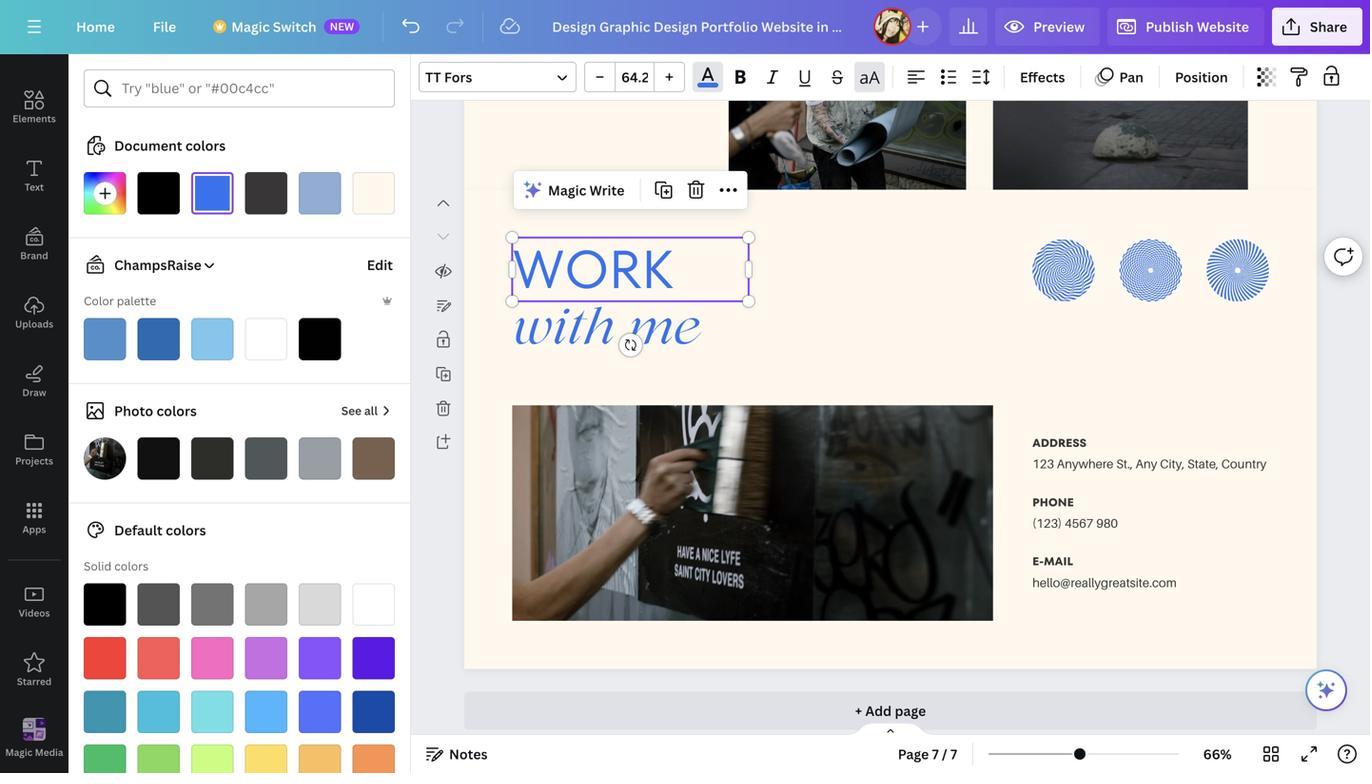 Task type: vqa. For each thing, say whether or not it's contained in the screenshot.


Task type: describe. For each thing, give the bounding box(es) containing it.
home link
[[61, 8, 130, 46]]

elements button
[[0, 73, 69, 142]]

light blue #38b6ff image
[[245, 692, 287, 734]]

work with me
[[512, 233, 700, 356]]

+
[[856, 702, 863, 720]]

pan
[[1120, 68, 1144, 86]]

123
[[1033, 457, 1055, 472]]

share button
[[1273, 8, 1363, 46]]

green #00bf63 image
[[84, 745, 126, 774]]

share
[[1311, 18, 1348, 36]]

publish
[[1146, 18, 1194, 36]]

preview
[[1034, 18, 1085, 36]]

peach #ffbd59 image
[[299, 745, 341, 774]]

city,
[[1161, 457, 1185, 472]]

apps
[[22, 524, 46, 536]]

tt fors
[[426, 68, 472, 86]]

colors for document colors
[[186, 137, 226, 155]]

Try "blue" or "#00c4cc" search field
[[122, 70, 383, 107]]

see
[[341, 403, 362, 419]]

980
[[1097, 516, 1119, 531]]

magic media button
[[0, 705, 69, 774]]

starred
[[17, 676, 52, 689]]

see all button
[[340, 392, 395, 430]]

#75c6ef image
[[191, 318, 234, 361]]

publish website
[[1146, 18, 1250, 36]]

magic for magic media
[[5, 747, 33, 759]]

pink #ff66c4 image
[[191, 638, 234, 680]]

fors
[[444, 68, 472, 86]]

media
[[35, 747, 63, 759]]

notes
[[449, 746, 488, 764]]

phone
[[1033, 495, 1074, 511]]

magic write button
[[518, 175, 632, 205]]

text
[[25, 181, 44, 194]]

page 7 / 7
[[898, 746, 958, 764]]

peach #ffbd59 image
[[299, 745, 341, 774]]

uploads
[[15, 318, 53, 331]]

e-
[[1033, 554, 1044, 570]]

#393636 image
[[245, 172, 287, 215]]

side panel tab list
[[0, 5, 69, 774]]

me
[[628, 309, 700, 356]]

cobalt blue #004aad image
[[353, 692, 395, 734]]

#2d2e29 image
[[191, 438, 234, 480]]

tt fors button
[[419, 62, 577, 92]]

bright red #ff3131 image
[[84, 638, 126, 680]]

light gray #d9d9d9 image
[[299, 584, 341, 626]]

(123)
[[1033, 516, 1063, 531]]

2 7 from the left
[[951, 746, 958, 764]]

solid colors
[[84, 559, 149, 574]]

magic media
[[5, 747, 63, 759]]

colors for photo colors
[[157, 402, 197, 420]]

pan button
[[1089, 62, 1152, 92]]

/
[[942, 746, 948, 764]]

document colors
[[114, 137, 226, 155]]

videos button
[[0, 568, 69, 637]]

66% button
[[1187, 740, 1249, 770]]

black #000000 image
[[84, 584, 126, 626]]

page
[[895, 702, 926, 720]]

main menu bar
[[0, 0, 1371, 54]]

colors for solid colors
[[114, 559, 149, 574]]

edit
[[367, 256, 393, 274]]

new
[[330, 19, 354, 33]]

with
[[512, 309, 616, 356]]

Design title text field
[[537, 8, 866, 46]]

phone (123) 4567 980
[[1033, 495, 1119, 531]]

dark turquoise #0097b2 image
[[84, 692, 126, 734]]

#75c6ef image
[[191, 318, 234, 361]]

edit button
[[365, 246, 395, 284]]

champsraise button
[[76, 254, 217, 277]]

66%
[[1204, 746, 1232, 764]]

default colors
[[114, 522, 206, 540]]

file
[[153, 18, 176, 36]]

projects
[[15, 455, 53, 468]]

+ add page button
[[465, 692, 1317, 730]]

write
[[590, 181, 625, 199]]

solid
[[84, 559, 112, 574]]

hello@reallygreatsite.com
[[1033, 576, 1177, 591]]

draw
[[22, 386, 46, 399]]

page
[[898, 746, 929, 764]]

brand
[[20, 249, 48, 262]]

country
[[1222, 457, 1267, 472]]

orange #ff914d image
[[353, 745, 395, 774]]

color palette
[[84, 293, 156, 309]]

effects
[[1020, 68, 1066, 86]]

design
[[19, 44, 50, 57]]

position
[[1176, 68, 1229, 86]]

mail
[[1044, 554, 1074, 570]]

starred button
[[0, 637, 69, 705]]

color
[[84, 293, 114, 309]]

magic write
[[548, 181, 625, 199]]



Task type: locate. For each thing, give the bounding box(es) containing it.
#000000 image
[[138, 172, 180, 215]]

magic inside 'main' menu bar
[[231, 18, 270, 36]]

light blue #38b6ff image
[[245, 692, 287, 734]]

#4890cd image
[[84, 318, 126, 361], [84, 318, 126, 361]]

#101110 image
[[138, 438, 180, 480]]

grass green #7ed957 image
[[138, 745, 180, 774]]

dark turquoise #0097b2 image
[[84, 692, 126, 734]]

4567
[[1065, 516, 1094, 531]]

colors right document
[[186, 137, 226, 155]]

7
[[932, 746, 939, 764], [951, 746, 958, 764]]

champsraise
[[114, 256, 202, 274]]

magic switch
[[231, 18, 317, 36]]

magenta #cb6ce6 image
[[245, 638, 287, 680], [245, 638, 287, 680]]

colors right photo
[[157, 402, 197, 420]]

#7a604e image
[[353, 438, 395, 480]]

elements
[[13, 112, 56, 125]]

see all
[[341, 403, 378, 419]]

address
[[1033, 435, 1087, 451]]

1 horizontal spatial 7
[[951, 746, 958, 764]]

publish website button
[[1108, 8, 1265, 46]]

2 vertical spatial magic
[[5, 747, 33, 759]]

#010101 image
[[299, 318, 341, 361], [299, 318, 341, 361]]

design button
[[0, 5, 69, 73]]

purple #8c52ff image
[[299, 638, 341, 680], [299, 638, 341, 680]]

cobalt blue #004aad image
[[353, 692, 395, 734]]

lime #c1ff72 image
[[191, 745, 234, 774], [191, 745, 234, 774]]

gray #a6a6a6 image
[[245, 584, 287, 626], [245, 584, 287, 626]]

#166bb5 image
[[138, 318, 180, 361], [138, 318, 180, 361]]

#979ea5 image
[[299, 438, 341, 480], [299, 438, 341, 480]]

gray #737373 image
[[191, 584, 234, 626]]

magic inside button
[[548, 181, 587, 199]]

#000000 image
[[138, 172, 180, 215]]

text button
[[0, 142, 69, 210]]

– – number field
[[622, 68, 648, 86]]

#393636 image
[[245, 172, 287, 215]]

default
[[114, 522, 163, 540]]

pink #ff66c4 image
[[191, 638, 234, 680]]

royal blue #5271ff image
[[299, 692, 341, 734]]

bright red #ff3131 image
[[84, 638, 126, 680]]

anywhere
[[1057, 457, 1114, 472]]

file button
[[138, 8, 192, 46]]

grass green #7ed957 image
[[138, 745, 180, 774]]

royal blue #5271ff image
[[299, 692, 341, 734]]

magic left switch
[[231, 18, 270, 36]]

yellow #ffde59 image
[[245, 745, 287, 774], [245, 745, 287, 774]]

colors
[[186, 137, 226, 155], [157, 402, 197, 420], [166, 522, 206, 540], [114, 559, 149, 574]]

page 7 / 7 button
[[891, 740, 965, 770]]

apps button
[[0, 485, 69, 553]]

magic for magic write
[[548, 181, 587, 199]]

photo
[[114, 402, 153, 420]]

notes button
[[419, 740, 495, 770]]

0 horizontal spatial 7
[[932, 746, 939, 764]]

dark gray #545454 image
[[138, 584, 180, 626], [138, 584, 180, 626]]

magic inside button
[[5, 747, 33, 759]]

tt
[[426, 68, 441, 86]]

1 vertical spatial magic
[[548, 181, 587, 199]]

turquoise blue #5ce1e6 image
[[191, 692, 234, 734], [191, 692, 234, 734]]

#fff8ed image
[[353, 172, 395, 215], [353, 172, 395, 215]]

brand button
[[0, 210, 69, 279]]

violet #5e17eb image
[[353, 638, 395, 680], [353, 638, 395, 680]]

7 right /
[[951, 746, 958, 764]]

colors right solid
[[114, 559, 149, 574]]

website
[[1198, 18, 1250, 36]]

#2d2e29 image
[[191, 438, 234, 480]]

effects button
[[1013, 62, 1073, 92]]

preview button
[[996, 8, 1101, 46]]

1 7 from the left
[[932, 746, 939, 764]]

show pages image
[[845, 723, 937, 738]]

photo colors
[[114, 402, 197, 420]]

magic for magic switch
[[231, 18, 270, 36]]

#101110 image
[[138, 438, 180, 480]]

work
[[512, 233, 674, 307]]

canva assistant image
[[1316, 680, 1338, 703]]

colors right default
[[166, 522, 206, 540]]

#2273f3 image
[[698, 83, 719, 88], [698, 83, 719, 88], [191, 172, 234, 215], [191, 172, 234, 215]]

projects button
[[0, 416, 69, 485]]

#8badd6 image
[[299, 172, 341, 215], [299, 172, 341, 215]]

magic left write
[[548, 181, 587, 199]]

7 left /
[[932, 746, 939, 764]]

address 123 anywhere st., any city, state, country
[[1033, 435, 1267, 472]]

#7a604e image
[[353, 438, 395, 480]]

colors for default colors
[[166, 522, 206, 540]]

1 horizontal spatial magic
[[231, 18, 270, 36]]

coral red #ff5757 image
[[138, 638, 180, 680], [138, 638, 180, 680]]

home
[[76, 18, 115, 36]]

magic
[[231, 18, 270, 36], [548, 181, 587, 199], [5, 747, 33, 759]]

+ add page
[[856, 702, 926, 720]]

0 horizontal spatial magic
[[5, 747, 33, 759]]

light gray #d9d9d9 image
[[299, 584, 341, 626]]

orange #ff914d image
[[353, 745, 395, 774]]

black #000000 image
[[84, 584, 126, 626]]

e-mail hello@reallygreatsite.com
[[1033, 554, 1177, 591]]

document
[[114, 137, 182, 155]]

add
[[866, 702, 892, 720]]

aqua blue #0cc0df image
[[138, 692, 180, 734], [138, 692, 180, 734]]

any
[[1136, 457, 1158, 472]]

#ffffff image
[[245, 318, 287, 361], [245, 318, 287, 361]]

magic left media
[[5, 747, 33, 759]]

position button
[[1168, 62, 1236, 92]]

group
[[584, 62, 685, 92]]

#505658 image
[[245, 438, 287, 480], [245, 438, 287, 480]]

add a new color image
[[84, 172, 126, 215], [84, 172, 126, 215]]

switch
[[273, 18, 317, 36]]

palette
[[117, 293, 156, 309]]

all
[[365, 403, 378, 419]]

state,
[[1188, 457, 1219, 472]]

0 vertical spatial magic
[[231, 18, 270, 36]]

videos
[[19, 607, 50, 620]]

2 horizontal spatial magic
[[548, 181, 587, 199]]

draw button
[[0, 347, 69, 416]]

st.,
[[1117, 457, 1133, 472]]

green #00bf63 image
[[84, 745, 126, 774]]

gray #737373 image
[[191, 584, 234, 626]]

uploads button
[[0, 279, 69, 347]]

white #ffffff image
[[353, 584, 395, 626], [353, 584, 395, 626]]



